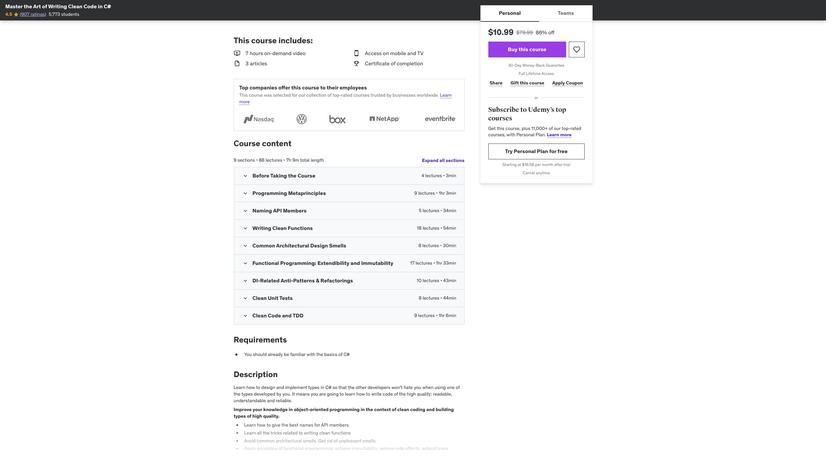 Task type: locate. For each thing, give the bounding box(es) containing it.
how inside learn how to give the best names for api members learn all the tricks related to writing clean functions avoid common architectural smells. get rid of unpleasant smells
[[257, 422, 266, 428]]

• for clean code and tdd
[[436, 313, 438, 319]]

0 horizontal spatial clean
[[319, 430, 331, 436]]

2 vertical spatial types
[[234, 413, 246, 419]]

86%
[[536, 29, 547, 36]]

more
[[239, 99, 250, 105], [561, 132, 572, 138]]

the up (907
[[24, 3, 32, 10]]

you
[[414, 385, 422, 391], [311, 391, 318, 397]]

subscribe to udemy's top courses
[[489, 106, 567, 122]]

improve
[[234, 407, 252, 413]]

get this course, plus 11,000+ of our top-rated courses, with personal plan.
[[489, 125, 582, 138]]

this inside 'link'
[[520, 80, 529, 86]]

30min
[[443, 243, 457, 249]]

netapp image
[[366, 113, 404, 126]]

17
[[410, 260, 415, 266]]

1 horizontal spatial rated
[[571, 125, 582, 131]]

and
[[408, 50, 416, 57], [351, 260, 360, 266], [282, 312, 292, 319], [277, 385, 284, 391], [267, 398, 275, 403], [427, 407, 435, 413]]

1 vertical spatial this
[[239, 92, 248, 98]]

top
[[556, 106, 567, 114]]

by inside learn how to design and implement types in c# so that the other developers won't hate you when using one of the types developed by you. it means you are going to learn how to write code of the high quality: readable, understandable and reliable. improve your knowledge in object-oriented programming in the context of clean coding and building types of high quality.
[[277, 391, 282, 397]]

it
[[292, 391, 295, 397]]

gift this course
[[511, 80, 545, 86]]

small image for clean code and tdd
[[242, 313, 249, 319]]

learn more up free at the right
[[547, 132, 572, 138]]

api
[[273, 207, 282, 214], [321, 422, 328, 428]]

1 horizontal spatial you
[[414, 385, 422, 391]]

how for learn how to design and implement types in c# so that the other developers won't hate you when using one of the types developed by you. it means you are going to learn how to write code of the high quality: readable, understandable and reliable. improve your knowledge in object-oriented programming in the context of clean coding and building types of high quality.
[[247, 385, 255, 391]]

access down back
[[542, 71, 554, 76]]

1 vertical spatial writing
[[253, 225, 271, 231]]

0 vertical spatial 8
[[419, 243, 422, 249]]

one
[[447, 385, 455, 391]]

0 vertical spatial top-
[[333, 92, 342, 98]]

course
[[251, 35, 277, 46], [530, 46, 547, 53], [530, 80, 545, 86], [302, 84, 319, 91], [249, 92, 263, 98]]

functions
[[332, 430, 351, 436]]

0 vertical spatial rated
[[342, 92, 353, 98]]

1 vertical spatial how
[[357, 391, 365, 397]]

implement
[[285, 385, 307, 391]]

clean left unit
[[253, 295, 267, 301]]

small image for naming api members
[[242, 208, 249, 214]]

api left "members"
[[321, 422, 328, 428]]

tv
[[418, 50, 424, 57]]

lectures right 18
[[423, 225, 440, 231]]

7h 9m
[[286, 157, 299, 163]]

1 horizontal spatial high
[[407, 391, 416, 397]]

small image for common architectural design smells
[[242, 243, 249, 249]]

0 horizontal spatial access
[[365, 50, 382, 57]]

0 horizontal spatial learn more link
[[239, 92, 452, 105]]

0 horizontal spatial all
[[257, 430, 262, 436]]

0 horizontal spatial c#
[[104, 3, 111, 10]]

2 vertical spatial personal
[[514, 148, 536, 155]]

free
[[558, 148, 568, 155]]

• for functional programming: extendibility and immutability
[[434, 260, 435, 266]]

of down improve
[[247, 413, 252, 419]]

common architectural design smells
[[253, 242, 346, 249]]

0 horizontal spatial high
[[253, 413, 262, 419]]

by right 'trusted'
[[387, 92, 392, 98]]

full
[[519, 71, 525, 76]]

small image left di-
[[242, 278, 249, 284]]

lectures right 10
[[423, 278, 440, 284]]

1 vertical spatial personal
[[517, 132, 535, 138]]

1 vertical spatial courses
[[489, 114, 513, 122]]

lectures
[[266, 157, 282, 163], [426, 173, 442, 179], [419, 190, 435, 196], [423, 208, 440, 214], [423, 225, 440, 231], [423, 243, 439, 249], [416, 260, 433, 266], [423, 278, 440, 284], [423, 295, 440, 301], [418, 313, 435, 319]]

already
[[268, 351, 283, 357]]

of right 'rid'
[[334, 438, 338, 444]]

1 horizontal spatial for
[[315, 422, 320, 428]]

0 horizontal spatial api
[[273, 207, 282, 214]]

1 vertical spatial access
[[542, 71, 554, 76]]

lectures for programming metaprinciples
[[419, 190, 435, 196]]

2 horizontal spatial for
[[550, 148, 557, 155]]

18
[[417, 225, 422, 231]]

common
[[253, 242, 275, 249]]

2 horizontal spatial how
[[357, 391, 365, 397]]

2 3min from the top
[[446, 190, 457, 196]]

1 horizontal spatial courses
[[489, 114, 513, 122]]

3
[[246, 60, 249, 67]]

0 vertical spatial our
[[299, 92, 305, 98]]

hate
[[404, 385, 413, 391]]

you.
[[283, 391, 291, 397]]

1 horizontal spatial our
[[554, 125, 561, 131]]

1 vertical spatial all
[[257, 430, 262, 436]]

basics
[[324, 351, 338, 357]]

of right the 11,000+
[[549, 125, 553, 131]]

• for naming api members
[[441, 208, 442, 214]]

with down course,
[[507, 132, 516, 138]]

$16.58
[[522, 162, 535, 167]]

you right hate
[[414, 385, 422, 391]]

1 vertical spatial learn more
[[547, 132, 572, 138]]

how down quality.
[[257, 422, 266, 428]]

0 vertical spatial all
[[440, 157, 445, 163]]

• left 43min
[[441, 278, 442, 284]]

learn more link for top companies offer this course to their employees
[[239, 92, 452, 105]]

ratings)
[[31, 11, 46, 17]]

for up writing
[[315, 422, 320, 428]]

avoid
[[244, 438, 256, 444]]

types down improve
[[234, 413, 246, 419]]

you left the "are"
[[311, 391, 318, 397]]

1 vertical spatial high
[[253, 413, 262, 419]]

in
[[98, 3, 103, 10], [321, 385, 325, 391], [289, 407, 293, 413], [361, 407, 365, 413]]

eventbrite image
[[421, 113, 459, 126]]

clean inside learn how to give the best names for api members learn all the tricks related to writing clean functions avoid common architectural smells. get rid of unpleasant smells
[[319, 430, 331, 436]]

0 horizontal spatial for
[[292, 92, 298, 98]]

0 vertical spatial how
[[247, 385, 255, 391]]

this inside get this course, plus 11,000+ of our top-rated courses, with personal plan.
[[497, 125, 505, 131]]

this right "buy"
[[519, 46, 529, 53]]

lectures for before taking the course
[[426, 173, 442, 179]]

0 vertical spatial with
[[507, 132, 516, 138]]

1 vertical spatial 8
[[419, 295, 422, 301]]

api inside learn how to give the best names for api members learn all the tricks related to writing clean functions avoid common architectural smells. get rid of unpleasant smells
[[321, 422, 328, 428]]

1 horizontal spatial all
[[440, 157, 445, 163]]

this down top
[[239, 92, 248, 98]]

personal inside get this course, plus 11,000+ of our top-rated courses, with personal plan.
[[517, 132, 535, 138]]

programming
[[253, 190, 287, 196]]

0 vertical spatial clean
[[398, 407, 409, 413]]

1hr left 33min at the bottom right of the page
[[436, 260, 442, 266]]

c# inside learn how to design and implement types in c# so that the other developers won't hate you when using one of the types developed by you. it means you are going to learn how to write code of the high quality: readable, understandable and reliable. improve your knowledge in object-oriented programming in the context of clean coding and building types of high quality.
[[326, 385, 332, 391]]

0 vertical spatial code
[[84, 3, 97, 10]]

top- down top
[[562, 125, 571, 131]]

1 vertical spatial 3min
[[446, 190, 457, 196]]

the left context
[[366, 407, 373, 413]]

starting
[[503, 162, 517, 167]]

0 vertical spatial learn more link
[[239, 92, 452, 105]]

this for buy
[[519, 46, 529, 53]]

or
[[535, 95, 539, 100]]

the up learn
[[348, 385, 355, 391]]

4 lectures • 3min
[[422, 173, 457, 179]]

small image
[[234, 50, 240, 57], [353, 50, 360, 57], [234, 60, 240, 67], [242, 190, 249, 197], [242, 208, 249, 214], [242, 225, 249, 232], [242, 243, 249, 249], [242, 260, 249, 267], [242, 295, 249, 302], [242, 313, 249, 319]]

0 horizontal spatial by
[[277, 391, 282, 397]]

of inside learn how to give the best names for api members learn all the tricks related to writing clean functions avoid common architectural smells. get rid of unpleasant smells
[[334, 438, 338, 444]]

courses down subscribe
[[489, 114, 513, 122]]

course down 'companies'
[[249, 92, 263, 98]]

0 vertical spatial you
[[414, 385, 422, 391]]

0 horizontal spatial more
[[239, 99, 250, 105]]

access inside '30-day money-back guarantee full lifetime access'
[[542, 71, 554, 76]]

course down 'total'
[[298, 172, 316, 179]]

• for clean unit tests
[[441, 295, 442, 301]]

2 vertical spatial small image
[[242, 278, 249, 284]]

1 3min from the top
[[446, 173, 457, 179]]

8
[[419, 243, 422, 249], [419, 295, 422, 301]]

small image
[[353, 60, 360, 67], [242, 173, 249, 179], [242, 278, 249, 284]]

17 lectures • 1hr 33min
[[410, 260, 457, 266]]

other
[[356, 385, 367, 391]]

0 vertical spatial more
[[239, 99, 250, 105]]

1 horizontal spatial clean
[[398, 407, 409, 413]]

of right art at the left
[[42, 3, 47, 10]]

8 lectures • 30min
[[419, 243, 457, 249]]

learn more link
[[239, 92, 452, 105], [547, 132, 572, 138]]

0 horizontal spatial sections
[[238, 157, 255, 163]]

0 horizontal spatial rated
[[342, 92, 353, 98]]

clean inside learn how to design and implement types in c# so that the other developers won't hate you when using one of the types developed by you. it means you are going to learn how to write code of the high quality: readable, understandable and reliable. improve your knowledge in object-oriented programming in the context of clean coding and building types of high quality.
[[398, 407, 409, 413]]

1 vertical spatial 1hr
[[436, 260, 442, 266]]

1 horizontal spatial more
[[561, 132, 572, 138]]

rid
[[327, 438, 333, 444]]

learn inside learn how to design and implement types in c# so that the other developers won't hate you when using one of the types developed by you. it means you are going to learn how to write code of the high quality: readable, understandable and reliable. improve your knowledge in object-oriented programming in the context of clean coding and building types of high quality.
[[234, 385, 246, 391]]

to up developed
[[256, 385, 260, 391]]

0 horizontal spatial learn more
[[239, 92, 452, 105]]

1hr for and
[[436, 260, 442, 266]]

this for this course includes:
[[234, 35, 250, 46]]

2 vertical spatial 1hr
[[439, 313, 445, 319]]

lectures right 5 on the right of page
[[423, 208, 440, 214]]

1 horizontal spatial learn more link
[[547, 132, 572, 138]]

1 horizontal spatial learn more
[[547, 132, 572, 138]]

learn more link up free at the right
[[547, 132, 572, 138]]

won't
[[392, 385, 403, 391]]

functional
[[253, 260, 279, 266]]

sections up 4 lectures • 3min
[[446, 157, 465, 163]]

course up collection
[[302, 84, 319, 91]]

course up 88
[[234, 138, 260, 149]]

0 vertical spatial this
[[234, 35, 250, 46]]

learn more link down employees
[[239, 92, 452, 105]]

offer
[[278, 84, 290, 91]]

top-
[[333, 92, 342, 98], [562, 125, 571, 131]]

writing up 5,773 at the left
[[48, 3, 67, 10]]

high down your
[[253, 413, 262, 419]]

access up certificate
[[365, 50, 382, 57]]

0 vertical spatial personal
[[499, 10, 521, 16]]

by left the you.
[[277, 391, 282, 397]]

small image for functional programming: extendibility and immutability
[[242, 260, 249, 267]]

5,773 students
[[49, 11, 79, 17]]

1 vertical spatial by
[[277, 391, 282, 397]]

our
[[299, 92, 305, 98], [554, 125, 561, 131]]

writing clean functions
[[253, 225, 313, 231]]

54min
[[444, 225, 457, 231]]

• for before taking the course
[[443, 173, 445, 179]]

lectures for di-related anti-patterns & refactorings
[[423, 278, 440, 284]]

top- down their
[[333, 92, 342, 98]]

this right the gift
[[520, 80, 529, 86]]

top companies offer this course to their employees
[[239, 84, 367, 91]]

tab list
[[481, 5, 593, 22]]

0 vertical spatial access
[[365, 50, 382, 57]]

0 vertical spatial course
[[234, 138, 260, 149]]

access on mobile and tv
[[365, 50, 424, 57]]

10 lectures • 43min
[[417, 278, 457, 284]]

1 vertical spatial c#
[[344, 351, 350, 357]]

0 vertical spatial c#
[[104, 3, 111, 10]]

2 vertical spatial 9
[[415, 313, 417, 319]]

0 vertical spatial writing
[[48, 3, 67, 10]]

more for top companies offer this course to their employees
[[239, 99, 250, 105]]

with inside get this course, plus 11,000+ of our top-rated courses, with personal plan.
[[507, 132, 516, 138]]

2 vertical spatial how
[[257, 422, 266, 428]]

all right expand
[[440, 157, 445, 163]]

writing down naming
[[253, 225, 271, 231]]

3min down expand all sections dropdown button
[[446, 173, 457, 179]]

expand all sections button
[[422, 154, 465, 167]]

this inside button
[[519, 46, 529, 53]]

small image for writing clean functions
[[242, 225, 249, 232]]

this up courses,
[[497, 125, 505, 131]]

2 vertical spatial c#
[[326, 385, 332, 391]]

learn more
[[239, 92, 452, 105], [547, 132, 572, 138]]

architectural
[[276, 438, 302, 444]]

wishlist image
[[573, 46, 581, 53]]

c# for code
[[104, 3, 111, 10]]

to left udemy's
[[521, 106, 527, 114]]

0 horizontal spatial writing
[[48, 3, 67, 10]]

1hr left the 6min
[[439, 313, 445, 319]]

context
[[374, 407, 391, 413]]

0 vertical spatial high
[[407, 391, 416, 397]]

3min
[[446, 173, 457, 179], [446, 190, 457, 196]]

1 horizontal spatial access
[[542, 71, 554, 76]]

apply coupon button
[[551, 76, 585, 90]]

api right naming
[[273, 207, 282, 214]]

2 vertical spatial for
[[315, 422, 320, 428]]

writing
[[304, 430, 318, 436]]

how down other
[[357, 391, 365, 397]]

total
[[300, 157, 310, 163]]

lectures down 4
[[419, 190, 435, 196]]

courses down employees
[[354, 92, 370, 98]]

subscribe
[[489, 106, 519, 114]]

0 horizontal spatial how
[[247, 385, 255, 391]]

0 vertical spatial by
[[387, 92, 392, 98]]

how up understandable
[[247, 385, 255, 391]]

thrive in your career element
[[234, 0, 465, 20]]

clean down naming api members
[[273, 225, 287, 231]]

sections inside expand all sections dropdown button
[[446, 157, 465, 163]]

length
[[311, 157, 324, 163]]

1 vertical spatial types
[[242, 391, 253, 397]]

1 vertical spatial our
[[554, 125, 561, 131]]

0 horizontal spatial top-
[[333, 92, 342, 98]]

small image left before
[[242, 173, 249, 179]]

readable,
[[433, 391, 452, 397]]

tab list containing personal
[[481, 5, 593, 22]]

programming
[[330, 407, 360, 413]]

3 articles
[[246, 60, 267, 67]]

1 vertical spatial top-
[[562, 125, 571, 131]]

give
[[272, 422, 281, 428]]

• left 30min
[[440, 243, 442, 249]]

all inside dropdown button
[[440, 157, 445, 163]]

1 horizontal spatial api
[[321, 422, 328, 428]]

clean code and tdd
[[253, 312, 304, 319]]

course inside 'link'
[[530, 80, 545, 86]]

for left free at the right
[[550, 148, 557, 155]]

1 vertical spatial clean
[[319, 430, 331, 436]]

0 vertical spatial for
[[292, 92, 298, 98]]

more down top
[[239, 99, 250, 105]]

more up free at the right
[[561, 132, 572, 138]]

1 horizontal spatial top-
[[562, 125, 571, 131]]

10
[[417, 278, 422, 284]]

$10.99 $79.99 86% off
[[489, 27, 555, 37]]

developers
[[368, 385, 391, 391]]

this course includes:
[[234, 35, 313, 46]]

of inside get this course, plus 11,000+ of our top-rated courses, with personal plan.
[[549, 125, 553, 131]]

1 horizontal spatial how
[[257, 422, 266, 428]]

high down hate
[[407, 391, 416, 397]]

design
[[311, 242, 328, 249]]

8 down 18
[[419, 243, 422, 249]]

1 vertical spatial api
[[321, 422, 328, 428]]

this for get
[[497, 125, 505, 131]]

personal down plus
[[517, 132, 535, 138]]

8 for common architectural design smells
[[419, 243, 422, 249]]

small image left certificate
[[353, 60, 360, 67]]

9 for programming metaprinciples
[[415, 190, 417, 196]]

courses
[[354, 92, 370, 98], [489, 114, 513, 122]]

9
[[234, 157, 237, 163], [415, 190, 417, 196], [415, 313, 417, 319]]

money-
[[523, 63, 536, 68]]

0 vertical spatial api
[[273, 207, 282, 214]]

our down top companies offer this course to their employees
[[299, 92, 305, 98]]

members
[[283, 207, 307, 214]]

clean left the coding
[[398, 407, 409, 413]]

• for common architectural design smells
[[440, 243, 442, 249]]

starting at $16.58 per month after trial cancel anytime
[[503, 162, 571, 175]]

of down access on mobile and tv
[[391, 60, 396, 67]]

with right 'familiar'
[[307, 351, 316, 357]]

• left 34min
[[441, 208, 442, 214]]

apply coupon
[[553, 80, 584, 86]]

to down best names
[[299, 430, 303, 436]]

teams button
[[540, 5, 593, 21]]

lectures down 8 lectures • 44min
[[418, 313, 435, 319]]

0 horizontal spatial with
[[307, 351, 316, 357]]

8 down 10
[[419, 295, 422, 301]]

learn how to give the best names for api members learn all the tricks related to writing clean functions avoid common architectural smells. get rid of unpleasant smells
[[244, 422, 376, 444]]

types up understandable
[[242, 391, 253, 397]]

this up 7
[[234, 35, 250, 46]]

course down lifetime
[[530, 80, 545, 86]]

3min up 34min
[[446, 190, 457, 196]]

• left 54min
[[441, 225, 442, 231]]

course
[[234, 138, 260, 149], [298, 172, 316, 179]]

clean
[[398, 407, 409, 413], [319, 430, 331, 436]]

coupon
[[566, 80, 584, 86]]

1 horizontal spatial c#
[[326, 385, 332, 391]]

0 vertical spatial 3min
[[446, 173, 457, 179]]

0 vertical spatial learn more
[[239, 92, 452, 105]]

1 vertical spatial more
[[561, 132, 572, 138]]

2 sections from the left
[[446, 157, 465, 163]]

1 vertical spatial small image
[[242, 173, 249, 179]]

• left 33min at the bottom right of the page
[[434, 260, 435, 266]]

employees
[[340, 84, 367, 91]]

clean up students on the top
[[68, 3, 82, 10]]

1 sections from the left
[[238, 157, 255, 163]]

0 horizontal spatial our
[[299, 92, 305, 98]]



Task type: describe. For each thing, give the bounding box(es) containing it.
to inside "subscribe to udemy's top courses"
[[521, 106, 527, 114]]

nasdaq image
[[239, 113, 277, 126]]

learn more link for subscribe to udemy's top courses
[[547, 132, 572, 138]]

of down won't
[[394, 391, 398, 397]]

18 lectures • 54min
[[417, 225, 457, 231]]

7 hours on-demand video
[[246, 50, 306, 57]]

anti-
[[281, 277, 293, 284]]

and down developed
[[267, 398, 275, 403]]

plan
[[537, 148, 549, 155]]

the down won't
[[399, 391, 406, 397]]

and up the you.
[[277, 385, 284, 391]]

selected
[[273, 92, 291, 98]]

so
[[333, 385, 338, 391]]

tricks
[[271, 430, 282, 436]]

and right the coding
[[427, 407, 435, 413]]

content
[[262, 138, 292, 149]]

9 for clean code and tdd
[[415, 313, 417, 319]]

xsmall image
[[234, 351, 239, 358]]

before
[[253, 172, 269, 179]]

clean down "clean unit tests"
[[253, 312, 267, 319]]

box image
[[327, 113, 349, 126]]

businesses
[[393, 92, 416, 98]]

and left tv on the right of the page
[[408, 50, 416, 57]]

0 vertical spatial courses
[[354, 92, 370, 98]]

1 vertical spatial course
[[298, 172, 316, 179]]

to down the that
[[340, 391, 344, 397]]

back
[[536, 63, 545, 68]]

for inside learn how to give the best names for api members learn all the tricks related to writing clean functions avoid common architectural smells. get rid of unpleasant smells
[[315, 422, 320, 428]]

articles
[[250, 60, 267, 67]]

6min
[[446, 313, 457, 319]]

9 lectures • 1hr 3min
[[415, 190, 457, 196]]

tdd
[[293, 312, 304, 319]]

architectural
[[276, 242, 309, 249]]

expand
[[422, 157, 439, 163]]

di-related anti-patterns & refactorings
[[253, 277, 353, 284]]

on-
[[264, 50, 273, 57]]

0 vertical spatial 1hr
[[439, 190, 445, 196]]

44min
[[444, 295, 457, 301]]

the right give
[[282, 422, 288, 428]]

are
[[320, 391, 326, 397]]

• for programming metaprinciples
[[436, 190, 438, 196]]

9 sections • 88 lectures • 7h 9m total length
[[234, 157, 324, 163]]

courses,
[[489, 132, 506, 138]]

of right basics
[[339, 351, 343, 357]]

best names
[[290, 422, 314, 428]]

share button
[[489, 76, 504, 90]]

small image for before taking the course
[[242, 173, 249, 179]]

using
[[435, 385, 446, 391]]

try personal plan for free link
[[489, 144, 585, 159]]

top- inside get this course, plus 11,000+ of our top-rated courses, with personal plan.
[[562, 125, 571, 131]]

1hr for tdd
[[439, 313, 445, 319]]

1 horizontal spatial writing
[[253, 225, 271, 231]]

extendibility
[[318, 260, 350, 266]]

5 lectures • 34min
[[419, 208, 457, 214]]

rated inside get this course, plus 11,000+ of our top-rated courses, with personal plan.
[[571, 125, 582, 131]]

the up understandable
[[234, 391, 241, 397]]

functional programming: extendibility and immutability
[[253, 260, 394, 266]]

design
[[262, 385, 275, 391]]

their
[[327, 84, 339, 91]]

buy this course
[[508, 46, 547, 53]]

top
[[239, 84, 249, 91]]

of right context
[[392, 407, 397, 413]]

means
[[296, 391, 310, 397]]

0 vertical spatial 9
[[234, 157, 237, 163]]

and left tdd
[[282, 312, 292, 319]]

the right the taking
[[288, 172, 297, 179]]

functions
[[288, 225, 313, 231]]

quality:
[[417, 391, 432, 397]]

be
[[284, 351, 289, 357]]

• left 88
[[256, 157, 258, 163]]

lifetime
[[526, 71, 541, 76]]

trial
[[564, 162, 571, 167]]

lectures for writing clean functions
[[423, 225, 440, 231]]

course up on- at the top left
[[251, 35, 277, 46]]

related
[[283, 430, 298, 436]]

this right offer
[[291, 84, 301, 91]]

members
[[330, 422, 349, 428]]

smells. get
[[303, 438, 326, 444]]

lectures for functional programming: extendibility and immutability
[[416, 260, 433, 266]]

how for learn how to give the best names for api members learn all the tricks related to writing clean functions avoid common architectural smells. get rid of unpleasant smells
[[257, 422, 266, 428]]

understandable
[[234, 398, 266, 403]]

volkswagen image
[[295, 113, 309, 126]]

0 horizontal spatial course
[[234, 138, 260, 149]]

personal button
[[481, 5, 540, 21]]

description
[[234, 369, 278, 379]]

lectures for naming api members
[[423, 208, 440, 214]]

30-day money-back guarantee full lifetime access
[[509, 63, 565, 76]]

8 for clean unit tests
[[419, 295, 422, 301]]

4
[[422, 173, 425, 179]]

all inside learn how to give the best names for api members learn all the tricks related to writing clean functions avoid common architectural smells. get rid of unpleasant smells
[[257, 430, 262, 436]]

related
[[260, 277, 280, 284]]

and right extendibility on the left of page
[[351, 260, 360, 266]]

11,000+
[[532, 125, 548, 131]]

of right one on the right
[[456, 385, 460, 391]]

1 vertical spatial for
[[550, 148, 557, 155]]

• for di-related anti-patterns & refactorings
[[441, 278, 442, 284]]

1 horizontal spatial by
[[387, 92, 392, 98]]

lectures for clean code and tdd
[[418, 313, 435, 319]]

personal inside button
[[499, 10, 521, 16]]

before taking the course
[[253, 172, 316, 179]]

lectures right 88
[[266, 157, 282, 163]]

familiar
[[290, 351, 306, 357]]

7
[[246, 50, 249, 57]]

5
[[419, 208, 422, 214]]

naming
[[253, 207, 272, 214]]

30-
[[509, 63, 515, 68]]

to left their
[[320, 84, 326, 91]]

this for this course was selected for our collection of top-rated courses trusted by businesses worldwide.
[[239, 92, 248, 98]]

43min
[[444, 278, 457, 284]]

month
[[542, 162, 554, 167]]

small image for clean unit tests
[[242, 295, 249, 302]]

0 horizontal spatial code
[[84, 3, 97, 10]]

to left write
[[366, 391, 370, 397]]

the up common
[[263, 430, 270, 436]]

$10.99
[[489, 27, 514, 37]]

completion
[[397, 60, 423, 67]]

object-
[[294, 407, 310, 413]]

this for gift
[[520, 80, 529, 86]]

unit
[[268, 295, 279, 301]]

cancel
[[523, 170, 535, 175]]

1 horizontal spatial code
[[268, 312, 281, 319]]

lectures for common architectural design smells
[[423, 243, 439, 249]]

0 vertical spatial small image
[[353, 60, 360, 67]]

plan.
[[536, 132, 546, 138]]

more for subscribe to udemy's top courses
[[561, 132, 572, 138]]

34min
[[444, 208, 457, 214]]

small image for programming metaprinciples
[[242, 190, 249, 197]]

our inside get this course, plus 11,000+ of our top-rated courses, with personal plan.
[[554, 125, 561, 131]]

courses inside "subscribe to udemy's top courses"
[[489, 114, 513, 122]]

• left 7h 9m
[[284, 157, 285, 163]]

was
[[264, 92, 272, 98]]

course inside button
[[530, 46, 547, 53]]

learn more for subscribe to udemy's top courses
[[547, 132, 572, 138]]

0 vertical spatial types
[[308, 385, 320, 391]]

course,
[[506, 125, 521, 131]]

learn how to design and implement types in c# so that the other developers won't hate you when using one of the types developed by you. it means you are going to learn how to write code of the high quality: readable, understandable and reliable. improve your knowledge in object-oriented programming in the context of clean coding and building types of high quality.
[[234, 385, 460, 419]]

demand
[[273, 50, 292, 57]]

of down their
[[328, 92, 332, 98]]

lectures for clean unit tests
[[423, 295, 440, 301]]

to left give
[[267, 422, 271, 428]]

quality.
[[263, 413, 280, 419]]

reliable.
[[276, 398, 292, 403]]

the left basics
[[317, 351, 323, 357]]

students
[[61, 11, 79, 17]]

c# for types
[[326, 385, 332, 391]]

• for writing clean functions
[[441, 225, 442, 231]]

that
[[339, 385, 347, 391]]

1 vertical spatial you
[[311, 391, 318, 397]]

your
[[253, 407, 262, 413]]

code
[[383, 391, 393, 397]]

1 vertical spatial with
[[307, 351, 316, 357]]

learn more for top companies offer this course to their employees
[[239, 92, 452, 105]]

small image for di-related anti-patterns & refactorings
[[242, 278, 249, 284]]



Task type: vqa. For each thing, say whether or not it's contained in the screenshot.
Show less
no



